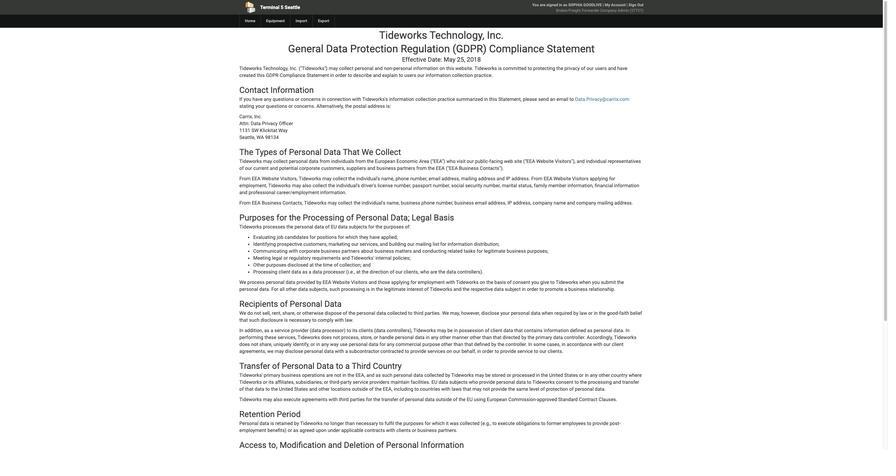 Task type: vqa. For each thing, say whether or not it's contained in the screenshot.
the topmost line
no



Task type: describe. For each thing, give the bounding box(es) containing it.
import
[[296, 19, 307, 23]]

types
[[255, 148, 277, 157]]

tideworks' inside evaluating job candidates for positions for which they have applied; identifying prospective customers, marketing our services, and building our mailing list for information distribution; communicating with corporate business partners about business matters and conducting related tasks for legitimate business purposes; meeting legal or regulatory requirements and tideworks' internal policies; other purposes disclosed at the time of collection; and processing client data as a data processor (i.e., at the direction of our clients, who are the data controllers).
[[351, 256, 375, 261]]

and right suppliers
[[368, 166, 376, 171]]

applying inside from eea website visitors, tideworks may collect the individual's name, phone number, email address, mailing address and ip address.  from eea website visitors applying for employment, tideworks may also collect the individual's driver's license number, passport number, social security number, marital status, family member information, financial information and professional career/employment information.
[[590, 176, 608, 182]]

data down provided
[[299, 287, 308, 292]]

to up stored
[[495, 349, 499, 355]]

collected inside retention period personal data is retained by tideworks no longer than necessary to fulfil the purposes for which it was collected (e.g., to execute obligations to former employees to provide post- employment benefits) or as agreed upon under applicable contracts with clients or business partners.
[[460, 421, 480, 427]]

identifying
[[253, 242, 276, 247]]

contract
[[579, 397, 598, 403]]

1 horizontal spatial address.
[[615, 200, 634, 206]]

tideworks down controllers).
[[457, 280, 479, 285]]

name, for business
[[387, 200, 400, 206]]

a down use on the left
[[346, 349, 348, 355]]

data down basis
[[495, 287, 504, 292]]

1 vertical spatial business
[[262, 200, 282, 206]]

data down countries on the bottom of the page
[[425, 397, 435, 403]]

1 horizontal spatial does
[[321, 335, 332, 341]]

sign out link
[[629, 3, 644, 7]]

data.privacy@carrix.com
[[576, 97, 630, 102]]

not up third-
[[334, 373, 342, 379]]

any inside 'transfer of personal data to a third country tideworks' primary business operations are not in the eea, and as such personal data collected by tideworks may be stored or processed in the united states or in any other country where tideworks or its affiliates, subsidiaries, or third-party service providers maintain facilities.  eu data subjects who provide personal data to tideworks consent to the processing and transfer of that data to the united states and other locations outside of the eea, including to countries with laws that may not provide the same level of protection of personal data.'
[[590, 373, 598, 379]]

by inside retention period personal data is retained by tideworks no longer than necessary to fulfil the purposes for which it was collected (e.g., to execute obligations to former employees to provide post- employment benefits) or as agreed upon under applicable contracts with clients or business partners.
[[294, 421, 299, 427]]

1 vertical spatial defined
[[475, 342, 491, 348]]

subject
[[505, 287, 521, 292]]

eea down professional
[[252, 200, 261, 206]]

and down "country"
[[614, 380, 622, 386]]

for left "positions"
[[310, 235, 316, 240]]

1 horizontal spatial ("eea
[[524, 159, 536, 164]]

to up level on the bottom right of the page
[[527, 380, 532, 386]]

we
[[267, 349, 274, 355]]

to up controllers),
[[409, 311, 413, 316]]

a inside evaluating job candidates for positions for which they have applied; identifying prospective customers, marketing our services, and building our mailing list for information distribution; communicating with corporate business partners about business matters and conducting related tasks for legitimate business purposes; meeting legal or regulatory requirements and tideworks' internal policies; other purposes disclosed at the time of collection; and processing client data as a data processor (i.e., at the direction of our clients, who are the data controllers).
[[309, 270, 312, 275]]

klickitat
[[260, 128, 278, 133]]

or left third-
[[324, 380, 329, 386]]

for inside retention period personal data is retained by tideworks no longer than necessary to fulfil the purposes for which it was collected (e.g., to execute obligations to former employees to provide post- employment benefits) or as agreed upon under applicable contracts with clients or business partners.
[[425, 421, 431, 427]]

purposes inside evaluating job candidates for positions for which they have applied; identifying prospective customers, marketing our services, and building our mailing list for information distribution; communicating with corporate business partners about business matters and conducting related tasks for legitimate business purposes; meeting legal or regulatory requirements and tideworks' internal policies; other purposes disclosed at the time of collection; and processing client data as a data processor (i.e., at the direction of our clients, who are the data controllers).
[[266, 263, 287, 268]]

account
[[612, 3, 626, 7]]

to left protecting
[[528, 66, 532, 71]]

1 horizontal spatial in
[[529, 342, 533, 348]]

from for from eea website visitors, tideworks may collect the individual's name, phone number, email address, mailing address and ip address.  from eea website visitors applying for employment, tideworks may also collect the individual's driver's license number, passport number, social security number, marital status, family member information, financial information and professional career/employment information.
[[240, 176, 251, 182]]

by inside we process personal data provided by eea website visitors and those applying for employment with tideworks on the basis of consent you give to tideworks when you submit the personal data.  for all other data subjects, such processing is in the legitimate interest of tideworks and the respective data subject in order to promote a business relationship.
[[317, 280, 322, 285]]

website up member
[[554, 176, 571, 182]]

subjects inside purposes for the processing of personal data; legal basis tideworks processes the personal data of eu data subjects for the purposes of:
[[349, 224, 367, 230]]

of down including
[[400, 397, 404, 403]]

2 vertical spatial client
[[612, 342, 624, 348]]

0 horizontal spatial eea,
[[356, 373, 365, 379]]

1 vertical spatial individual's
[[336, 183, 360, 189]]

store,
[[361, 335, 373, 341]]

web
[[504, 159, 513, 164]]

0 horizontal spatial from
[[320, 159, 330, 164]]

1 horizontal spatial you
[[532, 280, 540, 285]]

stating
[[240, 104, 254, 109]]

may
[[444, 56, 456, 63]]

business left purposes;
[[507, 249, 526, 254]]

officer
[[279, 121, 293, 126]]

disclose inside recipients of personal data we do not sell, rent, share, or otherwise dispose of the personal data collected to third parties.  we may, however, disclose your personal data when required by law or in the good-faith belief that such disclosure is necessary to comply with law.
[[482, 311, 500, 316]]

our left clients,
[[396, 270, 403, 275]]

current
[[254, 166, 269, 171]]

or left the concerns.
[[289, 104, 293, 109]]

0 horizontal spatial users
[[405, 73, 417, 78]]

data down disclosed
[[292, 270, 301, 275]]

primary inside in addition, as a service provider (data processor) to its clients (data controllers), tideworks may be in possession of client data that contains information defined as personal data.  in performing these services, tideworks does not process, store, or handle personal data in any other manner other than that directed by the primary data controller.  accordingly, tideworks does not share, uniquely identify, or in any way use personal data for any commercial purpose other than that defined by the controller.  in some cases, in accordance with our client agreements, we may disclose personal data with a subcontractor contracted to provide services on our behalf, in order to provide service to our clients.
[[536, 335, 553, 341]]

1 vertical spatial ip
[[508, 200, 512, 206]]

in left way
[[316, 342, 320, 348]]

that up behalf,
[[465, 342, 473, 348]]

purposes
[[240, 213, 275, 223]]

we inside the types of personal data that we collect tideworks may collect personal data from individuals from the european economic area ("eea") who visit our public-facing web site ("eea website visitors"), and individual representatives of our current and potential corporate customers, suppliers and business partners from the eea ("eea business contacts").
[[362, 148, 374, 157]]

contracts
[[365, 428, 385, 434]]

processor)
[[323, 328, 346, 334]]

email inside 'contact information if you have any questions or concerns in connection with tideworks's information collection practice summarized in this statement, please send an email to data.privacy@carrix.com stating your questions or concerns.  alternatively, the postal address is:'
[[557, 97, 569, 102]]

service inside 'transfer of personal data to a third country tideworks' primary business operations are not in the eea, and as such personal data collected by tideworks may be stored or processed in the united states or in any other country where tideworks or its affiliates, subsidiaries, or third-party service providers maintain facilities.  eu data subjects who provide personal data to tideworks consent to the processing and transfer of that data to the united states and other locations outside of the eea, including to countries with laws that may not provide the same level of protection of personal data.'
[[353, 380, 369, 386]]

0 horizontal spatial ("eea
[[446, 166, 458, 171]]

0 horizontal spatial does
[[240, 342, 250, 348]]

2 horizontal spatial from
[[417, 166, 427, 171]]

for
[[272, 287, 279, 292]]

number, up basis
[[436, 200, 454, 206]]

0 horizontal spatial this
[[257, 73, 265, 78]]

are inside evaluating job candidates for positions for which they have applied; identifying prospective customers, marketing our services, and building our mailing list for information distribution; communicating with corporate business partners about business matters and conducting related tasks for legitimate business purposes; meeting legal or regulatory requirements and tideworks' internal policies; other purposes disclosed at the time of collection; and processing client data as a data processor (i.e., at the direction of our clients, who are the data controllers).
[[431, 270, 438, 275]]

2 horizontal spatial mailing
[[598, 200, 614, 206]]

personal inside purposes for the processing of personal data; legal basis tideworks processes the personal data of eu data subjects for the purposes of:
[[295, 224, 313, 230]]

those
[[378, 280, 390, 285]]

mailing inside evaluating job candidates for positions for which they have applied; identifying prospective customers, marketing our services, and building our mailing list for information distribution; communicating with corporate business partners about business matters and conducting related tasks for legitimate business purposes; meeting legal or regulatory requirements and tideworks' internal policies; other purposes disclosed at the time of collection; and processing client data as a data processor (i.e., at the direction of our clients, who are the data controllers).
[[416, 242, 432, 247]]

personal up describe
[[355, 66, 374, 71]]

1 vertical spatial european
[[487, 397, 508, 403]]

our left behalf,
[[454, 349, 461, 355]]

address. inside from eea website visitors, tideworks may collect the individual's name, phone number, email address, mailing address and ip address.  from eea website visitors applying for employment, tideworks may also collect the individual's driver's license number, passport number, social security number, marital status, family member information, financial information and professional career/employment information.
[[512, 176, 531, 182]]

of down the we
[[272, 362, 280, 372]]

when inside recipients of personal data we do not sell, rent, share, or otherwise dispose of the personal data collected to third parties.  we may, however, disclose your personal data when required by law or in the good-faith belief that such disclosure is necessary to comply with law.
[[542, 311, 554, 316]]

collected inside 'transfer of personal data to a third country tideworks' primary business operations are not in the eea, and as such personal data collected by tideworks may be stored or processed in the united states or in any other country where tideworks or its affiliates, subsidiaries, or third-party service providers maintain facilities.  eu data subjects who provide personal data to tideworks consent to the processing and transfer of that data to the united states and other locations outside of the eea, including to countries with laws that may not provide the same level of protection of personal data.'
[[425, 373, 444, 379]]

2 (data from the left
[[375, 328, 386, 334]]

data up marketing
[[338, 224, 348, 230]]

career/employment
[[277, 190, 319, 196]]

tideworks technology, inc. general data protection regulation (gdpr) compliance statement effective date: may 25, 2018 tideworks technology, inc. ("tideworks") may collect personal and non-personal information on this website.  tideworks is committed to protecting the privacy of our users and have created this gdpr compliance statement in order to describe and explain to users our information collection practice.
[[240, 29, 628, 78]]

1 (data from the left
[[310, 328, 321, 334]]

0 horizontal spatial third
[[339, 397, 349, 403]]

for inside from eea website visitors, tideworks may collect the individual's name, phone number, email address, mailing address and ip address.  from eea website visitors applying for employment, tideworks may also collect the individual's driver's license number, passport number, social security number, marital status, family member information, financial information and professional career/employment information.
[[610, 176, 616, 182]]

promote
[[545, 287, 564, 292]]

0 horizontal spatial transfer
[[382, 397, 399, 403]]

is inside "tideworks technology, inc. general data protection regulation (gdpr) compliance statement effective date: may 25, 2018 tideworks technology, inc. ("tideworks") may collect personal and non-personal information on this website.  tideworks is committed to protecting the privacy of our users and have created this gdpr compliance statement in order to describe and explain to users our information collection practice."
[[499, 66, 502, 71]]

to down otherwise
[[312, 318, 317, 323]]

eea up employment,
[[252, 176, 261, 182]]

terminal 5 seattle
[[260, 5, 300, 10]]

collection inside 'contact information if you have any questions or concerns in connection with tideworks's information collection practice summarized in this statement, please send an email to data.privacy@carrix.com stating your questions or concerns.  alternatively, the postal address is:'
[[416, 97, 437, 102]]

site
[[515, 159, 522, 164]]

conducting
[[423, 249, 447, 254]]

for inside in addition, as a service provider (data processor) to its clients (data controllers), tideworks may be in possession of client data that contains information defined as personal data.  in performing these services, tideworks does not process, store, or handle personal data in any other manner other than that directed by the primary data controller.  accordingly, tideworks does not share, uniquely identify, or in any way use personal data for any commercial purpose other than that defined by the controller.  in some cases, in accordance with our client agreements, we may disclose personal data with a subcontractor contracted to provide services on our behalf, in order to provide service to our clients.
[[380, 342, 386, 348]]

subjects inside 'transfer of personal data to a third country tideworks' primary business operations are not in the eea, and as such personal data collected by tideworks may be stored or processed in the united states or in any other country where tideworks or its affiliates, subsidiaries, or third-party service providers maintain facilities.  eu data subjects who provide personal data to tideworks consent to the processing and transfer of that data to the united states and other locations outside of the eea, including to countries with laws that may not provide the same level of protection of personal data.'
[[450, 380, 468, 386]]

visit
[[457, 159, 466, 164]]

1 vertical spatial questions
[[266, 104, 288, 109]]

or left partners. at the bottom of the page
[[412, 428, 417, 434]]

terminal
[[260, 5, 280, 10]]

performing
[[240, 335, 264, 341]]

you inside 'contact information if you have any questions or concerns in connection with tideworks's information collection practice summarized in this statement, please send an email to data.privacy@carrix.com stating your questions or concerns.  alternatively, the postal address is:'
[[244, 97, 251, 102]]

submit
[[602, 280, 616, 285]]

dispose
[[325, 311, 342, 316]]

1 horizontal spatial united
[[550, 373, 564, 379]]

equipment
[[266, 19, 285, 23]]

personal inside the types of personal data that we collect tideworks may collect personal data from individuals from the european economic area ("eea") who visit our public-facing web site ("eea website visitors"), and individual representatives of our current and potential corporate customers, suppliers and business partners from the eea ("eea business contacts").
[[289, 159, 308, 164]]

data up same
[[517, 380, 526, 386]]

1131
[[240, 128, 250, 133]]

have inside "tideworks technology, inc. general data protection regulation (gdpr) compliance statement effective date: may 25, 2018 tideworks technology, inc. ("tideworks") may collect personal and non-personal information on this website.  tideworks is committed to protecting the privacy of our users and have created this gdpr compliance statement in order to describe and explain to users our information collection practice."
[[618, 66, 628, 71]]

contacts").
[[480, 166, 504, 171]]

with down accordingly,
[[594, 342, 603, 348]]

data.privacy@carrix.com link
[[576, 97, 630, 102]]

2 | from the left
[[627, 3, 628, 7]]

may up using
[[473, 387, 482, 392]]

and up "marital"
[[497, 176, 505, 182]]

approved
[[537, 397, 558, 403]]

2 horizontal spatial you
[[593, 280, 600, 285]]

personal down identify,
[[304, 349, 323, 355]]

applied;
[[381, 235, 398, 240]]

eu inside purposes for the processing of personal data; legal basis tideworks processes the personal data of eu data subjects for the purposes of:
[[331, 224, 337, 230]]

its inside 'transfer of personal data to a third country tideworks' primary business operations are not in the eea, and as such personal data collected by tideworks may be stored or processed in the united states or in any other country where tideworks or its affiliates, subsidiaries, or third-party service providers maintain facilities.  eu data subjects who provide personal data to tideworks consent to the processing and transfer of that data to the united states and other locations outside of the eea, including to countries with laws that may not provide the same level of protection of personal data.'
[[269, 380, 274, 386]]

0 horizontal spatial in
[[240, 328, 244, 334]]

corporate inside evaluating job candidates for positions for which they have applied; identifying prospective customers, marketing our services, and building our mailing list for information distribution; communicating with corporate business partners about business matters and conducting related tasks for legitimate business purposes; meeting legal or regulatory requirements and tideworks' internal policies; other purposes disclosed at the time of collection; and processing client data as a data processor (i.e., at the direction of our clients, who are the data controllers).
[[299, 249, 320, 254]]

of inside "tideworks technology, inc. general data protection regulation (gdpr) compliance statement effective date: may 25, 2018 tideworks technology, inc. ("tideworks") may collect personal and non-personal information on this website.  tideworks is committed to protecting the privacy of our users and have created this gdpr compliance statement in order to describe and explain to users our information collection practice."
[[581, 66, 586, 71]]

practice.
[[475, 73, 493, 78]]

evaluating job candidates for positions for which they have applied; identifying prospective customers, marketing our services, and building our mailing list for information distribution; communicating with corporate business partners about business matters and conducting related tasks for legitimate business purposes; meeting legal or regulatory requirements and tideworks' internal policies; other purposes disclosed at the time of collection; and processing client data as a data processor (i.e., at the direction of our clients, who are the data controllers).
[[253, 235, 549, 275]]

protection
[[547, 387, 569, 392]]

country
[[612, 373, 628, 379]]

tideworks up retention
[[240, 397, 262, 403]]

identify,
[[293, 342, 310, 348]]

no
[[324, 421, 330, 427]]

1 vertical spatial client
[[491, 328, 503, 334]]

tideworks down visitors,
[[269, 183, 291, 189]]

tideworks down career/employment
[[304, 200, 327, 206]]

1 vertical spatial outside
[[436, 397, 452, 403]]

our right 'privacy'
[[587, 66, 594, 71]]

in up manner
[[454, 328, 458, 334]]

1 vertical spatial controller.
[[506, 342, 528, 348]]

and up providers
[[367, 373, 375, 379]]

or down transfer
[[263, 380, 268, 386]]

0 vertical spatial statement
[[547, 43, 595, 55]]

name, for phone
[[382, 176, 395, 182]]

security
[[466, 183, 483, 189]]

tideworks up level on the bottom right of the page
[[533, 380, 555, 386]]

any up contracted
[[387, 342, 395, 348]]

eea inside the types of personal data that we collect tideworks may collect personal data from individuals from the european economic area ("eea") who visit our public-facing web site ("eea website visitors"), and individual representatives of our current and potential corporate customers, suppliers and business partners from the eea ("eea business contacts").
[[436, 166, 445, 171]]

of right types
[[280, 148, 287, 157]]

of down providers
[[369, 387, 374, 392]]

comply
[[318, 318, 334, 323]]

its inside in addition, as a service provider (data processor) to its clients (data controllers), tideworks may be in possession of client data that contains information defined as personal data.  in performing these services, tideworks does not process, store, or handle personal data in any other manner other than that directed by the primary data controller.  accordingly, tideworks does not share, uniquely identify, or in any way use personal data for any commercial purpose other than that defined by the controller.  in some cases, in accordance with our client agreements, we may disclose personal data with a subcontractor contracted to provide services on our behalf, in order to provide service to our clients.
[[353, 328, 358, 334]]

clients.
[[548, 349, 564, 355]]

business inside we process personal data provided by eea website visitors and those applying for employment with tideworks on the basis of consent you give to tideworks when you submit the personal data.  for all other data subjects, such processing is in the legitimate interest of tideworks and the respective data subject in order to promote a business relationship.
[[569, 287, 588, 292]]

please
[[523, 97, 538, 102]]

1 vertical spatial than
[[454, 342, 464, 348]]

in inside "you are signed in as sophia goodlive | my account | sign out broker/freight forwarder company admin (57721)"
[[560, 3, 563, 7]]

of down transfer
[[240, 387, 244, 392]]

0 vertical spatial this
[[447, 66, 455, 71]]

to down commercial
[[405, 349, 410, 355]]

0 horizontal spatial states
[[294, 387, 308, 392]]

third-
[[330, 380, 341, 386]]

a up these
[[271, 328, 273, 334]]

in inside recipients of personal data we do not sell, rent, share, or otherwise dispose of the personal data collected to third parties.  we may, however, disclose your personal data when required by law or in the good-faith belief that such disclosure is necessary to comply with law.
[[594, 311, 598, 316]]

and down employment,
[[240, 190, 248, 196]]

uniquely
[[274, 342, 292, 348]]

provided
[[297, 280, 315, 285]]

on inside we process personal data provided by eea website visitors and those applying for employment with tideworks on the basis of consent you give to tideworks when you submit the personal data.  for all other data subjects, such processing is in the legitimate interest of tideworks and the respective data subject in order to promote a business relationship.
[[480, 280, 486, 285]]

manner
[[452, 335, 469, 341]]

in right cases,
[[562, 342, 566, 348]]

data up facilities.
[[414, 373, 423, 379]]

individual's for business
[[362, 200, 386, 206]]

to down transfer
[[266, 387, 270, 392]]

business down social
[[455, 200, 474, 206]]

we left do
[[240, 311, 246, 316]]

1 horizontal spatial compliance
[[490, 43, 545, 55]]

collect
[[376, 148, 401, 157]]

collect inside "tideworks technology, inc. general data protection regulation (gdpr) compliance statement effective date: may 25, 2018 tideworks technology, inc. ("tideworks") may collect personal and non-personal information on this website.  tideworks is committed to protecting the privacy of our users and have created this gdpr compliance statement in order to describe and explain to users our information collection practice."
[[339, 66, 354, 71]]

personal up store,
[[357, 311, 376, 316]]

and left those
[[369, 280, 377, 285]]

1 horizontal spatial technology,
[[430, 29, 485, 41]]

1 horizontal spatial address,
[[488, 200, 507, 206]]

with inside evaluating job candidates for positions for which they have applied; identifying prospective customers, marketing our services, and building our mailing list for information distribution; communicating with corporate business partners about business matters and conducting related tasks for legitimate business purposes; meeting legal or regulatory requirements and tideworks' internal policies; other purposes disclosed at the time of collection; and processing client data as a data processor (i.e., at the direction of our clients, who are the data controllers).
[[289, 249, 298, 254]]

visitors inside from eea website visitors, tideworks may collect the individual's name, phone number, email address, mailing address and ip address.  from eea website visitors applying for employment, tideworks may also collect the individual's driver's license number, passport number, social security number, marital status, family member information, financial information and professional career/employment information.
[[573, 176, 589, 182]]

about
[[361, 249, 374, 254]]

to up third-
[[336, 362, 344, 372]]

matters
[[395, 249, 412, 254]]

as inside retention period personal data is retained by tideworks no longer than necessary to fulfil the purposes for which it was collected (e.g., to execute obligations to former employees to provide post- employment benefits) or as agreed upon under applicable contracts with clients or business partners.
[[294, 428, 299, 434]]

data for a
[[317, 362, 334, 372]]

1 horizontal spatial from
[[356, 159, 366, 164]]

1 horizontal spatial eea,
[[383, 387, 393, 392]]

data;
[[391, 213, 410, 223]]

to right (e.g.,
[[493, 421, 497, 427]]

may down uniquely
[[275, 349, 284, 355]]

that right laws
[[463, 387, 472, 392]]

locations
[[331, 387, 351, 392]]

job
[[277, 235, 284, 240]]

may inside the types of personal data that we collect tideworks may collect personal data from individuals from the european economic area ("eea") who visit our public-facing web site ("eea website visitors"), and individual representatives of our current and potential corporate customers, suppliers and business partners from the eea ("eea business contacts").
[[263, 159, 272, 164]]

1 vertical spatial phone
[[422, 200, 435, 206]]

third inside recipients of personal data we do not sell, rent, share, or otherwise dispose of the personal data collected to third parties.  we may, however, disclose your personal data when required by law or in the good-faith belief that such disclosure is necessary to comply with law.
[[414, 311, 424, 316]]

such inside 'transfer of personal data to a third country tideworks' primary business operations are not in the eea, and as such personal data collected by tideworks may be stored or processed in the united states or in any other country where tideworks or its affiliates, subsidiaries, or third-party service providers maintain facilities.  eu data subjects who provide personal data to tideworks consent to the processing and transfer of that data to the united states and other locations outside of the eea, including to countries with laws that may not provide the same level of protection of personal data.'
[[382, 373, 393, 379]]

tideworks up practice. on the top of page
[[475, 66, 497, 71]]

information inside 'contact information if you have any questions or concerns in connection with tideworks's information collection practice summarized in this statement, please send an email to data.privacy@carrix.com stating your questions or concerns.  alternatively, the postal address is:'
[[389, 97, 415, 102]]

or up contract
[[580, 373, 584, 379]]

0 vertical spatial at
[[310, 263, 314, 268]]

tideworks up 'promote'
[[556, 280, 579, 285]]

by down contains
[[522, 335, 527, 341]]

former
[[547, 421, 562, 427]]

subsidiaries,
[[296, 380, 323, 386]]

0 vertical spatial inc.
[[487, 29, 504, 41]]

who inside evaluating job candidates for positions for which they have applied; identifying prospective customers, marketing our services, and building our mailing list for information distribution; communicating with corporate business partners about business matters and conducting related tasks for legitimate business purposes; meeting legal or regulatory requirements and tideworks' internal policies; other purposes disclosed at the time of collection; and processing client data as a data processor (i.e., at the direction of our clients, who are the data controllers).
[[421, 270, 430, 275]]

2 vertical spatial email
[[475, 200, 487, 206]]

tideworks up identify,
[[298, 335, 320, 341]]

benefits)
[[268, 428, 287, 434]]

services, inside evaluating job candidates for positions for which they have applied; identifying prospective customers, marketing our services, and building our mailing list for information distribution; communicating with corporate business partners about business matters and conducting related tasks for legitimate business purposes; meeting legal or regulatory requirements and tideworks' internal policies; other purposes disclosed at the time of collection; and processing client data as a data processor (i.e., at the direction of our clients, who are the data controllers).
[[360, 242, 379, 247]]

0 horizontal spatial technology,
[[263, 66, 289, 71]]

meeting
[[253, 256, 271, 261]]

business inside retention period personal data is retained by tideworks no longer than necessary to fulfil the purposes for which it was collected (e.g., to execute obligations to former employees to provide post- employment benefits) or as agreed upon under applicable contracts with clients or business partners.
[[418, 428, 437, 434]]

of up law.
[[343, 311, 348, 316]]

0 vertical spatial service
[[275, 328, 290, 334]]

and left individual
[[577, 159, 585, 164]]

employees
[[563, 421, 586, 427]]

information inside from eea website visitors, tideworks may collect the individual's name, phone number, email address, mailing address and ip address.  from eea website visitors applying for employment, tideworks may also collect the individual's driver's license number, passport number, social security number, marital status, family member information, financial information and professional career/employment information.
[[615, 183, 640, 189]]

share, inside in addition, as a service provider (data processor) to its clients (data controllers), tideworks may be in possession of client data that contains information defined as personal data.  in performing these services, tideworks does not process, store, or handle personal data in any other manner other than that directed by the primary data controller.  accordingly, tideworks does not share, uniquely identify, or in any way use personal data for any commercial purpose other than that defined by the controller.  in some cases, in accordance with our client agreements, we may disclose personal data with a subcontractor contracted to provide services on our behalf, in order to provide service to our clients.
[[260, 342, 273, 348]]

may,
[[450, 311, 460, 316]]

some
[[534, 342, 546, 348]]

we inside we process personal data provided by eea website visitors and those applying for employment with tideworks on the basis of consent you give to tideworks when you submit the personal data.  for all other data subjects, such processing is in the legitimate interest of tideworks and the respective data subject in order to promote a business relationship.
[[240, 280, 246, 285]]

controllers).
[[458, 270, 484, 275]]

other down possession
[[470, 335, 481, 341]]

and down controllers).
[[454, 287, 462, 292]]

data for do
[[325, 300, 342, 309]]

and left non-
[[375, 66, 383, 71]]

be inside in addition, as a service provider (data processor) to its clients (data controllers), tideworks may be in possession of client data that contains information defined as personal data.  in performing these services, tideworks does not process, store, or handle personal data in any other manner other than that directed by the primary data controller.  accordingly, tideworks does not share, uniquely identify, or in any way use personal data for any commercial purpose other than that defined by the controller.  in some cases, in accordance with our client agreements, we may disclose personal data with a subcontractor contracted to provide services on our behalf, in order to provide service to our clients.
[[448, 328, 453, 334]]

retention period personal data is retained by tideworks no longer than necessary to fulfil the purposes for which it was collected (e.g., to execute obligations to former employees to provide post- employment benefits) or as agreed upon under applicable contracts with clients or business partners.
[[240, 410, 621, 434]]

1 vertical spatial at
[[357, 270, 361, 275]]

building
[[389, 242, 407, 247]]

0 vertical spatial controller.
[[565, 335, 586, 341]]

representatives
[[608, 159, 642, 164]]

you are signed in as sophia goodlive | my account | sign out broker/freight forwarder company admin (57721)
[[533, 3, 644, 13]]

and down about
[[363, 263, 371, 268]]

1 vertical spatial also
[[274, 397, 283, 403]]

personal up 'maintain'
[[394, 373, 413, 379]]

business inside 'transfer of personal data to a third country tideworks' primary business operations are not in the eea, and as such personal data collected by tideworks may be stored or processed in the united states or in any other country where tideworks or its affiliates, subsidiaries, or third-party service providers maintain facilities.  eu data subjects who provide personal data to tideworks consent to the processing and transfer of that data to the united states and other locations outside of the eea, including to countries with laws that may not provide the same level of protection of personal data.'
[[282, 373, 301, 379]]

summarized
[[457, 97, 483, 102]]

that down transfer
[[245, 387, 254, 392]]

provide inside retention period personal data is retained by tideworks no longer than necessary to fulfil the purposes for which it was collected (e.g., to execute obligations to former employees to provide post- employment benefits) or as agreed upon under applicable contracts with clients or business partners.
[[593, 421, 609, 427]]

data up handle
[[377, 311, 386, 316]]

may up "information."
[[323, 176, 332, 182]]

personal up accordingly,
[[594, 328, 613, 334]]

number, right the license
[[394, 183, 412, 189]]

0 vertical spatial execute
[[284, 397, 301, 403]]

ip inside from eea website visitors, tideworks may collect the individual's name, phone number, email address, mailing address and ip address.  from eea website visitors applying for employment, tideworks may also collect the individual's driver's license number, passport number, social security number, marital status, family member information, financial information and professional career/employment information.
[[506, 176, 511, 182]]

2 horizontal spatial in
[[626, 328, 630, 334]]

applicable
[[342, 428, 364, 434]]

prospective
[[277, 242, 302, 247]]

address inside from eea website visitors, tideworks may collect the individual's name, phone number, email address, mailing address and ip address.  from eea website visitors applying for employment, tideworks may also collect the individual's driver's license number, passport number, social security number, marital status, family member information, financial information and professional career/employment information.
[[479, 176, 496, 182]]

area
[[420, 159, 430, 164]]

cases,
[[547, 342, 561, 348]]

they
[[360, 235, 369, 240]]

commercial
[[396, 342, 422, 348]]

agreements
[[302, 397, 328, 403]]

export link
[[313, 15, 335, 28]]

in up alternatively,
[[322, 97, 326, 102]]

for up they
[[369, 224, 375, 230]]

personal down process at the bottom of page
[[240, 287, 258, 292]]

level
[[530, 387, 540, 392]]

or right stored
[[507, 373, 512, 379]]

personal down stored
[[497, 380, 515, 386]]

describe
[[354, 73, 372, 78]]

personal up contains
[[511, 311, 530, 316]]

1 vertical spatial inc.
[[290, 66, 298, 71]]

laws
[[452, 387, 462, 392]]

retention
[[240, 410, 275, 420]]

processing inside we process personal data provided by eea website visitors and those applying for employment with tideworks on the basis of consent you give to tideworks when you submit the personal data.  for all other data subjects, such processing is in the legitimate interest of tideworks and the respective data subject in order to promote a business relationship.
[[341, 287, 365, 292]]

tideworks inside retention period personal data is retained by tideworks no longer than necessary to fulfil the purposes for which it was collected (e.g., to execute obligations to former employees to provide post- employment benefits) or as agreed upon under applicable contracts with clients or business partners.
[[300, 421, 323, 427]]

necessary inside recipients of personal data we do not sell, rent, share, or otherwise dispose of the personal data collected to third parties.  we may, however, disclose your personal data when required by law or in the good-faith belief that such disclosure is necessary to comply with law.
[[289, 318, 311, 323]]

may inside "tideworks technology, inc. general data protection regulation (gdpr) compliance statement effective date: may 25, 2018 tideworks technology, inc. ("tideworks") may collect personal and non-personal information on this website.  tideworks is committed to protecting the privacy of our users and have created this gdpr compliance statement in order to describe and explain to users our information collection practice."
[[329, 66, 338, 71]]

1 vertical spatial service
[[518, 349, 533, 355]]

business inside the types of personal data that we collect tideworks may collect personal data from individuals from the european economic area ("eea") who visit our public-facing web site ("eea website visitors"), and individual representatives of our current and potential corporate customers, suppliers and business partners from the eea ("eea business contacts").
[[377, 166, 396, 171]]

applying inside we process personal data provided by eea website visitors and those applying for employment with tideworks on the basis of consent you give to tideworks when you submit the personal data.  for all other data subjects, such processing is in the legitimate interest of tideworks and the respective data subject in order to promote a business relationship.
[[392, 280, 410, 285]]

collected inside recipients of personal data we do not sell, rent, share, or otherwise dispose of the personal data collected to third parties.  we may, however, disclose your personal data when required by law or in the good-faith belief that such disclosure is necessary to comply with law.
[[388, 311, 407, 316]]

our down accordingly,
[[604, 342, 611, 348]]

company
[[601, 8, 617, 13]]

to left former
[[542, 421, 546, 427]]

number, up passport
[[411, 176, 428, 182]]

website down the current in the left top of the page
[[262, 176, 279, 182]]

privacy
[[565, 66, 580, 71]]

or inside evaluating job candidates for positions for which they have applied; identifying prospective customers, marketing our services, and building our mailing list for information distribution; communicating with corporate business partners about business matters and conducting related tasks for legitimate business purposes; meeting legal or regulatory requirements and tideworks' internal policies; other purposes disclosed at the time of collection; and processing client data as a data processor (i.e., at the direction of our clients, who are the data controllers).
[[284, 256, 288, 261]]

for right parties
[[366, 397, 373, 403]]

data. inside in addition, as a service provider (data processor) to its clients (data controllers), tideworks may be in possession of client data that contains information defined as personal data.  in performing these services, tideworks does not process, store, or handle personal data in any other manner other than that directed by the primary data controller.  accordingly, tideworks does not share, uniquely identify, or in any way use personal data for any commercial purpose other than that defined by the controller.  in some cases, in accordance with our client agreements, we may disclose personal data with a subcontractor contracted to provide services on our behalf, in order to provide service to our clients.
[[614, 328, 625, 334]]

obligations
[[516, 421, 540, 427]]

seattle
[[285, 5, 300, 10]]

personal for sell,
[[290, 300, 323, 309]]



Task type: locate. For each thing, give the bounding box(es) containing it.
a inside 'transfer of personal data to a third country tideworks' primary business operations are not in the eea, and as such personal data collected by tideworks may be stored or processed in the united states or in any other country where tideworks or its affiliates, subsidiaries, or third-party service providers maintain facilities.  eu data subjects who provide personal data to tideworks consent to the processing and transfer of that data to the united states and other locations outside of the eea, including to countries with laws that may not provide the same level of protection of personal data.'
[[346, 362, 350, 372]]

1 horizontal spatial applying
[[590, 176, 608, 182]]

tideworks' inside 'transfer of personal data to a third country tideworks' primary business operations are not in the eea, and as such personal data collected by tideworks may be stored or processed in the united states or in any other country where tideworks or its affiliates, subsidiaries, or third-party service providers maintain facilities.  eu data subjects who provide personal data to tideworks consent to the processing and transfer of that data to the united states and other locations outside of the eea, including to countries with laws that may not provide the same level of protection of personal data.'
[[240, 373, 263, 379]]

share, inside recipients of personal data we do not sell, rent, share, or otherwise dispose of the personal data collected to third parties.  we may, however, disclose your personal data when required by law or in the good-faith belief that such disclosure is necessary to comply with law.
[[283, 311, 296, 316]]

employment down retention
[[240, 428, 266, 434]]

time
[[323, 263, 333, 268]]

have inside evaluating job candidates for positions for which they have applied; identifying prospective customers, marketing our services, and building our mailing list for information distribution; communicating with corporate business partners about business matters and conducting related tasks for legitimate business purposes; meeting legal or regulatory requirements and tideworks' internal policies; other purposes disclosed at the time of collection; and processing client data as a data processor (i.e., at the direction of our clients, who are the data controllers).
[[370, 235, 380, 240]]

that inside recipients of personal data we do not sell, rent, share, or otherwise dispose of the personal data collected to third parties.  we may, however, disclose your personal data when required by law or in the good-faith belief that such disclosure is necessary to comply with law.
[[240, 318, 248, 323]]

data inside 'transfer of personal data to a third country tideworks' primary business operations are not in the eea, and as such personal data collected by tideworks may be stored or processed in the united states or in any other country where tideworks or its affiliates, subsidiaries, or third-party service providers maintain facilities.  eu data subjects who provide personal data to tideworks consent to the processing and transfer of that data to the united states and other locations outside of the eea, including to countries with laws that may not provide the same level of protection of personal data.'
[[317, 362, 334, 372]]

2 vertical spatial have
[[370, 235, 380, 240]]

third down locations
[[339, 397, 349, 403]]

0 horizontal spatial statement
[[307, 73, 329, 78]]

sophia
[[569, 3, 583, 7]]

we process personal data provided by eea website visitors and those applying for employment with tideworks on the basis of consent you give to tideworks when you submit the personal data.  for all other data subjects, such processing is in the legitimate interest of tideworks and the respective data subject in order to promote a business relationship.
[[240, 280, 625, 292]]

accordance
[[567, 342, 593, 348]]

data for officer
[[251, 121, 261, 126]]

such inside recipients of personal data we do not sell, rent, share, or otherwise dispose of the personal data collected to third parties.  we may, however, disclose your personal data when required by law or in the good-faith belief that such disclosure is necessary to comply with law.
[[249, 318, 260, 323]]

personal up 'potential'
[[289, 159, 308, 164]]

0 horizontal spatial are
[[326, 373, 333, 379]]

1 horizontal spatial phone
[[422, 200, 435, 206]]

in right law
[[594, 311, 598, 316]]

share,
[[283, 311, 296, 316], [260, 342, 273, 348]]

0 horizontal spatial employment
[[240, 428, 266, 434]]

0 horizontal spatial execute
[[284, 397, 301, 403]]

visitors
[[573, 176, 589, 182], [351, 280, 368, 285]]

personal up commercial
[[395, 335, 414, 341]]

email right an
[[557, 97, 569, 102]]

0 vertical spatial customers,
[[321, 166, 345, 171]]

in up performing at bottom left
[[240, 328, 244, 334]]

or down the retained
[[288, 428, 292, 434]]

related
[[448, 249, 463, 254]]

0 vertical spatial legitimate
[[484, 249, 506, 254]]

states
[[565, 373, 579, 379], [294, 387, 308, 392]]

may up career/employment
[[292, 183, 301, 189]]

1 corporate from the top
[[299, 166, 320, 171]]

from for from eea business contacts, tideworks may collect the individual's name, business phone number, business email address, ip address, company name and company mailing address.
[[240, 200, 251, 206]]

0 horizontal spatial united
[[279, 387, 293, 392]]

partners down economic
[[397, 166, 416, 171]]

a up provided
[[309, 270, 312, 275]]

provide
[[411, 349, 427, 355], [501, 349, 517, 355], [480, 380, 495, 386], [492, 387, 507, 392], [593, 421, 609, 427]]

united
[[550, 373, 564, 379], [279, 387, 293, 392]]

as up broker/freight
[[564, 3, 568, 7]]

of down laws
[[453, 397, 458, 403]]

collect inside the types of personal data that we collect tideworks may collect personal data from individuals from the european economic area ("eea") who visit our public-facing web site ("eea website visitors"), and individual representatives of our current and potential corporate customers, suppliers and business partners from the eea ("eea business contacts").
[[274, 159, 288, 164]]

requirements
[[312, 256, 341, 261]]

protection
[[350, 43, 398, 55]]

way
[[279, 128, 288, 133]]

other left manner
[[440, 335, 451, 341]]

0 vertical spatial applying
[[590, 176, 608, 182]]

data up individuals
[[324, 148, 341, 157]]

employment inside we process personal data provided by eea website visitors and those applying for employment with tideworks on the basis of consent you give to tideworks when you submit the personal data.  for all other data subjects, such processing is in the legitimate interest of tideworks and the respective data subject in order to promote a business relationship.
[[418, 280, 445, 285]]

our down the some
[[540, 349, 547, 355]]

when inside we process personal data provided by eea website visitors and those applying for employment with tideworks on the basis of consent you give to tideworks when you submit the personal data.  for all other data subjects, such processing is in the legitimate interest of tideworks and the respective data subject in order to promote a business relationship.
[[580, 280, 591, 285]]

1 vertical spatial corporate
[[299, 249, 320, 254]]

0 horizontal spatial when
[[542, 311, 554, 316]]

users down effective
[[405, 73, 417, 78]]

website inside the types of personal data that we collect tideworks may collect personal data from individuals from the european economic area ("eea") who visit our public-facing web site ("eea website visitors"), and individual representatives of our current and potential corporate customers, suppliers and business partners from the eea ("eea business contacts").
[[537, 159, 554, 164]]

1 vertical spatial third
[[339, 397, 349, 403]]

sign
[[629, 3, 637, 7]]

also up career/employment
[[303, 183, 312, 189]]

personal inside retention period personal data is retained by tideworks no longer than necessary to fulfil the purposes for which it was collected (e.g., to execute obligations to former employees to provide post- employment benefits) or as agreed upon under applicable contracts with clients or business partners.
[[240, 421, 259, 427]]

from
[[240, 176, 251, 182], [532, 176, 543, 182], [240, 200, 251, 206]]

with inside 'contact information if you have any questions or concerns in connection with tideworks's information collection practice summarized in this statement, please send an email to data.privacy@carrix.com stating your questions or concerns.  alternatively, the postal address is:'
[[352, 97, 362, 102]]

disclosure
[[261, 318, 283, 323]]

data. inside we process personal data provided by eea website visitors and those applying for employment with tideworks on the basis of consent you give to tideworks when you submit the personal data.  for all other data subjects, such processing is in the legitimate interest of tideworks and the respective data subject in order to promote a business relationship.
[[259, 287, 270, 292]]

information.
[[320, 190, 347, 196]]

1 horizontal spatial (data
[[375, 328, 386, 334]]

for up "financial"
[[610, 176, 616, 182]]

to down facilities.
[[415, 387, 419, 392]]

consent up protection at bottom
[[556, 380, 574, 386]]

personal up contract
[[575, 387, 594, 392]]

personal up subcontractor
[[349, 342, 368, 348]]

phone inside from eea website visitors, tideworks may collect the individual's name, phone number, email address, mailing address and ip address.  from eea website visitors applying for employment, tideworks may also collect the individual's driver's license number, passport number, social security number, marital status, family member information, financial information and professional career/employment information.
[[396, 176, 409, 182]]

upon
[[316, 428, 327, 434]]

0 horizontal spatial client
[[279, 270, 291, 275]]

business up affiliates,
[[282, 373, 301, 379]]

seattle,
[[240, 135, 256, 140]]

processed
[[513, 373, 535, 379]]

1 horizontal spatial business
[[459, 166, 479, 171]]

outside
[[352, 387, 368, 392], [436, 397, 452, 403]]

which inside evaluating job candidates for positions for which they have applied; identifying prospective customers, marketing our services, and building our mailing list for information distribution; communicating with corporate business partners about business matters and conducting related tasks for legitimate business purposes; meeting legal or regulatory requirements and tideworks' internal policies; other purposes disclosed at the time of collection; and processing client data as a data processor (i.e., at the direction of our clients, who are the data controllers).
[[346, 235, 358, 240]]

eu up countries on the bottom of the page
[[432, 380, 438, 386]]

transfer inside 'transfer of personal data to a third country tideworks' primary business operations are not in the eea, and as such personal data collected by tideworks may be stored or processed in the united states or in any other country where tideworks or its affiliates, subsidiaries, or third-party service providers maintain facilities.  eu data subjects who provide personal data to tideworks consent to the processing and transfer of that data to the united states and other locations outside of the eea, including to countries with laws that may not provide the same level of protection of personal data.'
[[623, 380, 640, 386]]

to
[[528, 66, 532, 71], [348, 73, 352, 78], [399, 73, 403, 78], [570, 97, 574, 102], [551, 280, 555, 285], [540, 287, 544, 292], [409, 311, 413, 316], [312, 318, 317, 323], [347, 328, 351, 334], [405, 349, 410, 355], [495, 349, 499, 355], [534, 349, 539, 355], [336, 362, 344, 372], [527, 380, 532, 386], [575, 380, 579, 386], [266, 387, 270, 392], [415, 387, 419, 392], [380, 421, 384, 427], [493, 421, 497, 427], [542, 421, 546, 427], [588, 421, 592, 427]]

legitimate down distribution;
[[484, 249, 506, 254]]

address, inside from eea website visitors, tideworks may collect the individual's name, phone number, email address, mailing address and ip address.  from eea website visitors applying for employment, tideworks may also collect the individual's driver's license number, passport number, social security number, marital status, family member information, financial information and professional career/employment information.
[[442, 176, 460, 182]]

email up passport
[[429, 176, 441, 182]]

admin
[[618, 8, 629, 13]]

processing
[[341, 287, 365, 292], [589, 380, 612, 386]]

with inside retention period personal data is retained by tideworks no longer than necessary to fulfil the purposes for which it was collected (e.g., to execute obligations to former employees to provide post- employment benefits) or as agreed upon under applicable contracts with clients or business partners.
[[386, 428, 396, 434]]

rent,
[[272, 311, 282, 316]]

and right name at top
[[567, 200, 576, 206]]

1 vertical spatial clients
[[397, 428, 411, 434]]

0 horizontal spatial such
[[249, 318, 260, 323]]

customers, down individuals
[[321, 166, 345, 171]]

address
[[368, 104, 385, 109], [479, 176, 496, 182]]

applying up "financial"
[[590, 176, 608, 182]]

phone
[[396, 176, 409, 182], [422, 200, 435, 206]]

1 vertical spatial collection
[[416, 97, 437, 102]]

personal for tideworks
[[240, 421, 259, 427]]

as inside evaluating job candidates for positions for which they have applied; identifying prospective customers, marketing our services, and building our mailing list for information distribution; communicating with corporate business partners about business matters and conducting related tasks for legitimate business purposes; meeting legal or regulatory requirements and tideworks' internal policies; other purposes disclosed at the time of collection; and processing client data as a data processor (i.e., at the direction of our clients, who are the data controllers).
[[303, 270, 308, 275]]

european inside the types of personal data that we collect tideworks may collect personal data from individuals from the european economic area ("eea") who visit our public-facing web site ("eea website visitors"), and individual representatives of our current and potential corporate customers, suppliers and business partners from the eea ("eea business contacts").
[[375, 159, 396, 164]]

fulfil
[[385, 421, 394, 427]]

2 horizontal spatial inc.
[[487, 29, 504, 41]]

by inside 'transfer of personal data to a third country tideworks' primary business operations are not in the eea, and as such personal data collected by tideworks may be stored or processed in the united states or in any other country where tideworks or its affiliates, subsidiaries, or third-party service providers maintain facilities.  eu data subjects who provide personal data to tideworks consent to the processing and transfer of that data to the united states and other locations outside of the eea, including to countries with laws that may not provide the same level of protection of personal data.'
[[446, 373, 451, 379]]

2 company from the left
[[577, 200, 597, 206]]

1 horizontal spatial such
[[330, 287, 340, 292]]

data down export link
[[326, 43, 348, 55]]

wa
[[257, 135, 264, 140]]

2 vertical spatial data.
[[595, 387, 606, 392]]

controllers),
[[387, 328, 413, 334]]

tideworks up laws
[[452, 373, 474, 379]]

address inside 'contact information if you have any questions or concerns in connection with tideworks's information collection practice summarized in this statement, please send an email to data.privacy@carrix.com stating your questions or concerns.  alternatively, the postal address is:'
[[368, 104, 385, 109]]

email down security
[[475, 200, 487, 206]]

1 horizontal spatial transfer
[[623, 380, 640, 386]]

("eea")
[[431, 159, 446, 164]]

purposes inside purposes for the processing of personal data; legal basis tideworks processes the personal data of eu data subjects for the purposes of:
[[384, 224, 404, 230]]

1 vertical spatial your
[[501, 311, 510, 316]]

states up protection at bottom
[[565, 373, 579, 379]]

not inside recipients of personal data we do not sell, rent, share, or otherwise dispose of the personal data collected to third parties.  we may, however, disclose your personal data when required by law or in the good-faith belief that such disclosure is necessary to comply with law.
[[254, 311, 261, 316]]

|
[[603, 3, 604, 7], [627, 3, 628, 7]]

processing inside purposes for the processing of personal data; legal basis tideworks processes the personal data of eu data subjects for the purposes of:
[[303, 213, 344, 223]]

mailing inside from eea website visitors, tideworks may collect the individual's name, phone number, email address, mailing address and ip address.  from eea website visitors applying for employment, tideworks may also collect the individual's driver's license number, passport number, social security number, marital status, family member information, financial information and professional career/employment information.
[[461, 176, 477, 182]]

eea up the subjects,
[[323, 280, 332, 285]]

data inside retention period personal data is retained by tideworks no longer than necessary to fulfil the purposes for which it was collected (e.g., to execute obligations to former employees to provide post- employment benefits) or as agreed upon under applicable contracts with clients or business partners.
[[260, 421, 269, 427]]

client inside evaluating job candidates for positions for which they have applied; identifying prospective customers, marketing our services, and building our mailing list for information distribution; communicating with corporate business partners about business matters and conducting related tasks for legitimate business purposes; meeting legal or regulatory requirements and tideworks' internal policies; other purposes disclosed at the time of collection; and processing client data as a data processor (i.e., at the direction of our clients, who are the data controllers).
[[279, 270, 291, 275]]

1 horizontal spatial tideworks'
[[351, 256, 375, 261]]

in up connection
[[330, 73, 334, 78]]

employment inside retention period personal data is retained by tideworks no longer than necessary to fulfil the purposes for which it was collected (e.g., to execute obligations to former employees to provide post- employment benefits) or as agreed upon under applicable contracts with clients or business partners.
[[240, 428, 266, 434]]

candidates
[[285, 235, 309, 240]]

than down manner
[[454, 342, 464, 348]]

2 vertical spatial purposes
[[404, 421, 424, 427]]

0 horizontal spatial compliance
[[280, 73, 306, 78]]

than inside retention period personal data is retained by tideworks no longer than necessary to fulfil the purposes for which it was collected (e.g., to execute obligations to former employees to provide post- employment benefits) or as agreed upon under applicable contracts with clients or business partners.
[[345, 421, 355, 427]]

clauses.
[[599, 397, 618, 403]]

of up 'rent,'
[[280, 300, 288, 309]]

1 horizontal spatial visitors
[[573, 176, 589, 182]]

1 company from the left
[[533, 200, 553, 206]]

processing inside 'transfer of personal data to a third country tideworks' primary business operations are not in the eea, and as such personal data collected by tideworks may be stored or processed in the united states or in any other country where tideworks or its affiliates, subsidiaries, or third-party service providers maintain facilities.  eu data subjects who provide personal data to tideworks consent to the processing and transfer of that data to the united states and other locations outside of the eea, including to countries with laws that may not provide the same level of protection of personal data.'
[[589, 380, 612, 386]]

such inside we process personal data provided by eea website visitors and those applying for employment with tideworks on the basis of consent you give to tideworks when you submit the personal data.  for all other data subjects, such processing is in the legitimate interest of tideworks and the respective data subject in order to promote a business relationship.
[[330, 287, 340, 292]]

to right the explain
[[399, 73, 403, 78]]

clients up store,
[[359, 328, 373, 334]]

0 vertical spatial eea,
[[356, 373, 365, 379]]

tideworks inside the types of personal data that we collect tideworks may collect personal data from individuals from the european economic area ("eea") who visit our public-facing web site ("eea website visitors"), and individual representatives of our current and potential corporate customers, suppliers and business partners from the eea ("eea business contacts").
[[240, 159, 262, 164]]

disclose down identify,
[[285, 349, 303, 355]]

data
[[326, 43, 348, 55], [251, 121, 261, 126], [324, 148, 341, 157], [325, 300, 342, 309], [317, 362, 334, 372]]

legitimate inside evaluating job candidates for positions for which they have applied; identifying prospective customers, marketing our services, and building our mailing list for information distribution; communicating with corporate business partners about business matters and conducting related tasks for legitimate business purposes; meeting legal or regulatory requirements and tideworks' internal policies; other purposes disclosed at the time of collection; and processing client data as a data processor (i.e., at the direction of our clients, who are the data controllers).
[[484, 249, 506, 254]]

who up using
[[469, 380, 478, 386]]

1 vertical spatial legitimate
[[384, 287, 406, 292]]

0 vertical spatial compliance
[[490, 43, 545, 55]]

address down contacts").
[[479, 176, 496, 182]]

financial
[[595, 183, 614, 189]]

company left name at top
[[533, 200, 553, 206]]

affiliates,
[[275, 380, 295, 386]]

of right direction
[[390, 270, 395, 275]]

with inside recipients of personal data we do not sell, rent, share, or otherwise dispose of the personal data collected to third parties.  we may, however, disclose your personal data when required by law or in the good-faith belief that such disclosure is necessary to comply with law.
[[335, 318, 344, 323]]

country
[[373, 362, 402, 372]]

on inside "tideworks technology, inc. general data protection regulation (gdpr) compliance statement effective date: may 25, 2018 tideworks technology, inc. ("tideworks") may collect personal and non-personal information on this website.  tideworks is committed to protecting the privacy of our users and have created this gdpr compliance statement in order to describe and explain to users our information collection practice."
[[440, 66, 445, 71]]

1 vertical spatial applying
[[392, 280, 410, 285]]

1 horizontal spatial users
[[595, 66, 607, 71]]

order inside in addition, as a service provider (data processor) to its clients (data controllers), tideworks may be in possession of client data that contains information defined as personal data.  in performing these services, tideworks does not process, store, or handle personal data in any other manner other than that directed by the primary data controller.  accordingly, tideworks does not share, uniquely identify, or in any way use personal data for any commercial purpose other than that defined by the controller.  in some cases, in accordance with our client agreements, we may disclose personal data with a subcontractor contracted to provide services on our behalf, in order to provide service to our clients.
[[483, 349, 494, 355]]

0 vertical spatial does
[[321, 335, 332, 341]]

is inside we process personal data provided by eea website visitors and those applying for employment with tideworks on the basis of consent you give to tideworks when you submit the personal data.  for all other data subjects, such processing is in the legitimate interest of tideworks and the respective data subject in order to promote a business relationship.
[[366, 287, 370, 292]]

if
[[240, 97, 243, 102]]

tideworks'
[[351, 256, 375, 261], [240, 373, 263, 379]]

other
[[253, 263, 265, 268]]

of up the 'subject'
[[508, 280, 512, 285]]

personal inside recipients of personal data we do not sell, rent, share, or otherwise dispose of the personal data collected to third parties.  we may, however, disclose your personal data when required by law or in the good-faith belief that such disclosure is necessary to comply with law.
[[290, 300, 323, 309]]

0 vertical spatial be
[[448, 328, 453, 334]]

questions up privacy
[[266, 104, 288, 109]]

business up 'data;'
[[401, 200, 421, 206]]

in right summarized
[[485, 97, 488, 102]]

disclose inside in addition, as a service provider (data processor) to its clients (data controllers), tideworks may be in possession of client data that contains information defined as personal data.  in performing these services, tideworks does not process, store, or handle personal data in any other manner other than that directed by the primary data controller.  accordingly, tideworks does not share, uniquely identify, or in any way use personal data for any commercial purpose other than that defined by the controller.  in some cases, in accordance with our client agreements, we may disclose personal data with a subcontractor contracted to provide services on our behalf, in order to provide service to our clients.
[[285, 349, 303, 355]]

1 vertical spatial partners
[[342, 249, 360, 254]]

necessary inside retention period personal data is retained by tideworks no longer than necessary to fulfil the purposes for which it was collected (e.g., to execute obligations to former employees to provide post- employment benefits) or as agreed upon under applicable contracts with clients or business partners.
[[356, 421, 378, 427]]

0 vertical spatial eu
[[331, 224, 337, 230]]

information inside in addition, as a service provider (data processor) to its clients (data controllers), tideworks may be in possession of client data that contains information defined as personal data.  in performing these services, tideworks does not process, store, or handle personal data in any other manner other than that directed by the primary data controller.  accordingly, tideworks does not share, uniquely identify, or in any way use personal data for any commercial purpose other than that defined by the controller.  in some cases, in accordance with our client agreements, we may disclose personal data with a subcontractor contracted to provide services on our behalf, in order to provide service to our clients.
[[544, 328, 569, 334]]

customers, inside the types of personal data that we collect tideworks may collect personal data from individuals from the european economic area ("eea") who visit our public-facing web site ("eea website visitors"), and individual representatives of our current and potential corporate customers, suppliers and business partners from the eea ("eea business contacts").
[[321, 166, 345, 171]]

and up collection;
[[342, 256, 350, 261]]

primary inside 'transfer of personal data to a third country tideworks' primary business operations are not in the eea, and as such personal data collected by tideworks may be stored or processed in the united states or in any other country where tideworks or its affiliates, subsidiaries, or third-party service providers maintain facilities.  eu data subjects who provide personal data to tideworks consent to the processing and transfer of that data to the united states and other locations outside of the eea, including to countries with laws that may not provide the same level of protection of personal data.'
[[264, 373, 280, 379]]

personal inside 'transfer of personal data to a third country tideworks' primary business operations are not in the eea, and as such personal data collected by tideworks may be stored or processed in the united states or in any other country where tideworks or its affiliates, subsidiaries, or third-party service providers maintain facilities.  eu data subjects who provide personal data to tideworks consent to the processing and transfer of that data to the united states and other locations outside of the eea, including to countries with laws that may not provide the same level of protection of personal data.'
[[282, 362, 315, 372]]

data down way
[[324, 349, 334, 355]]

0 vertical spatial necessary
[[289, 318, 311, 323]]

customers, inside evaluating job candidates for positions for which they have applied; identifying prospective customers, marketing our services, and building our mailing list for information distribution; communicating with corporate business partners about business matters and conducting related tasks for legitimate business purposes; meeting legal or regulatory requirements and tideworks' internal policies; other purposes disclosed at the time of collection; and processing client data as a data processor (i.e., at the direction of our clients, who are the data controllers).
[[304, 242, 328, 247]]

0 vertical spatial technology,
[[430, 29, 485, 41]]

consent inside we process personal data provided by eea website visitors and those applying for employment with tideworks on the basis of consent you give to tideworks when you submit the personal data.  for all other data subjects, such processing is in the legitimate interest of tideworks and the respective data subject in order to promote a business relationship.
[[513, 280, 531, 285]]

interest
[[407, 287, 423, 292]]

is inside recipients of personal data we do not sell, rent, share, or otherwise dispose of the personal data collected to third parties.  we may, however, disclose your personal data when required by law or in the good-faith belief that such disclosure is necessary to comply with law.
[[284, 318, 288, 323]]

1 horizontal spatial collected
[[425, 373, 444, 379]]

1 vertical spatial users
[[405, 73, 417, 78]]

data left controllers).
[[447, 270, 456, 275]]

its left affiliates,
[[269, 380, 274, 386]]

2 horizontal spatial eu
[[467, 397, 473, 403]]

the inside "tideworks technology, inc. general data protection regulation (gdpr) compliance statement effective date: may 25, 2018 tideworks technology, inc. ("tideworks") may collect personal and non-personal information on this website.  tideworks is committed to protecting the privacy of our users and have created this gdpr compliance statement in order to describe and explain to users our information collection practice."
[[557, 66, 564, 71]]

2 horizontal spatial who
[[469, 380, 478, 386]]

postal
[[353, 104, 367, 109]]

retained
[[276, 421, 293, 427]]

tideworks up agreed
[[300, 421, 323, 427]]

1 | from the left
[[603, 3, 604, 7]]

this inside 'contact information if you have any questions or concerns in connection with tideworks's information collection practice summarized in this statement, please send an email to data.privacy@carrix.com stating your questions or concerns.  alternatively, the postal address is:'
[[490, 97, 498, 102]]

is right disclosure
[[284, 318, 288, 323]]

0 vertical spatial visitors
[[573, 176, 589, 182]]

transfer
[[240, 362, 270, 372]]

to up process,
[[347, 328, 351, 334]]

individual
[[586, 159, 607, 164]]

as inside 'transfer of personal data to a third country tideworks' primary business operations are not in the eea, and as such personal data collected by tideworks may be stored or processed in the united states or in any other country where tideworks or its affiliates, subsidiaries, or third-party service providers maintain facilities.  eu data subjects who provide personal data to tideworks consent to the processing and transfer of that data to the united states and other locations outside of the eea, including to countries with laws that may not provide the same level of protection of personal data.'
[[376, 373, 381, 379]]

1 horizontal spatial client
[[491, 328, 503, 334]]

data inside "tideworks technology, inc. general data protection regulation (gdpr) compliance statement effective date: may 25, 2018 tideworks technology, inc. ("tideworks") may collect personal and non-personal information on this website.  tideworks is committed to protecting the privacy of our users and have created this gdpr compliance statement in order to describe and explain to users our information collection practice."
[[326, 43, 348, 55]]

0 horizontal spatial you
[[244, 97, 251, 102]]

does down processor)
[[321, 335, 332, 341]]

is inside retention period personal data is retained by tideworks no longer than necessary to fulfil the purposes for which it was collected (e.g., to execute obligations to former employees to provide post- employment benefits) or as agreed upon under applicable contracts with clients or business partners.
[[271, 421, 274, 427]]

partners inside the types of personal data that we collect tideworks may collect personal data from individuals from the european economic area ("eea") who visit our public-facing web site ("eea website visitors"), and individual representatives of our current and potential corporate customers, suppliers and business partners from the eea ("eea business contacts").
[[397, 166, 416, 171]]

processing up "positions"
[[303, 213, 344, 223]]

on down date:
[[440, 66, 445, 71]]

tideworks down purposes
[[240, 224, 262, 230]]

are inside 'transfer of personal data to a third country tideworks' primary business operations are not in the eea, and as such personal data collected by tideworks may be stored or processed in the united states or in any other country where tideworks or its affiliates, subsidiaries, or third-party service providers maintain facilities.  eu data subjects who provide personal data to tideworks consent to the processing and transfer of that data to the united states and other locations outside of the eea, including to countries with laws that may not provide the same level of protection of personal data.'
[[326, 373, 333, 379]]

eu inside 'transfer of personal data to a third country tideworks' primary business operations are not in the eea, and as such personal data collected by tideworks may be stored or processed in the united states or in any other country where tideworks or its affiliates, subsidiaries, or third-party service providers maintain facilities.  eu data subjects who provide personal data to tideworks consent to the processing and transfer of that data to the united states and other locations outside of the eea, including to countries with laws that may not provide the same level of protection of personal data.'
[[432, 380, 438, 386]]

the inside retention period personal data is retained by tideworks no longer than necessary to fulfil the purposes for which it was collected (e.g., to execute obligations to former employees to provide post- employment benefits) or as agreed upon under applicable contracts with clients or business partners.
[[396, 421, 402, 427]]

disclosed
[[288, 263, 309, 268]]

inc. inside carrix, inc. attn: data privacy officer 1131 sw klickitat way seattle, wa 98134
[[254, 114, 262, 119]]

eea up "family"
[[544, 176, 553, 182]]

your inside 'contact information if you have any questions or concerns in connection with tideworks's information collection practice summarized in this statement, please send an email to data.privacy@carrix.com stating your questions or concerns.  alternatively, the postal address is:'
[[256, 104, 265, 109]]

subjects up laws
[[450, 380, 468, 386]]

phone down economic
[[396, 176, 409, 182]]

with up the "postal"
[[352, 97, 362, 102]]

an
[[550, 97, 556, 102]]

0 horizontal spatial disclose
[[285, 349, 303, 355]]

tideworks
[[379, 29, 428, 41], [240, 66, 262, 71], [475, 66, 497, 71], [240, 159, 262, 164], [299, 176, 321, 182], [269, 183, 291, 189], [304, 200, 327, 206], [240, 224, 262, 230], [457, 280, 479, 285], [556, 280, 579, 285], [430, 287, 453, 292], [414, 328, 436, 334], [298, 335, 320, 341], [615, 335, 637, 341], [452, 373, 474, 379], [240, 380, 262, 386], [533, 380, 555, 386], [240, 397, 262, 403], [300, 421, 323, 427]]

1 vertical spatial disclose
[[285, 349, 303, 355]]

2 horizontal spatial address,
[[514, 200, 532, 206]]

of up "positions"
[[326, 224, 330, 230]]

to left describe
[[348, 73, 352, 78]]

0 vertical spatial also
[[303, 183, 312, 189]]

party
[[341, 380, 352, 386]]

0 horizontal spatial have
[[253, 97, 263, 102]]

purposes inside retention period personal data is retained by tideworks no longer than necessary to fulfil the purposes for which it was collected (e.g., to execute obligations to former employees to provide post- employment benefits) or as agreed upon under applicable contracts with clients or business partners.
[[404, 421, 424, 427]]

1 vertical spatial address.
[[615, 200, 634, 206]]

transfer down where
[[623, 380, 640, 386]]

2 horizontal spatial are
[[540, 3, 546, 7]]

however,
[[462, 311, 480, 316]]

connection
[[327, 97, 351, 102]]

data up contains
[[531, 311, 541, 316]]

contains
[[524, 328, 543, 334]]

data. up the clauses.
[[595, 387, 606, 392]]

to inside 'contact information if you have any questions or concerns in connection with tideworks's information collection practice summarized in this statement, please send an email to data.privacy@carrix.com stating your questions or concerns.  alternatively, the postal address is:'
[[570, 97, 574, 102]]

such down do
[[249, 318, 260, 323]]

processing down (i.e.,
[[341, 287, 365, 292]]

1 horizontal spatial data.
[[595, 387, 606, 392]]

employment,
[[240, 183, 267, 189]]

0 horizontal spatial service
[[275, 328, 290, 334]]

service
[[275, 328, 290, 334], [518, 349, 533, 355], [353, 380, 369, 386]]

which inside retention period personal data is retained by tideworks no longer than necessary to fulfil the purposes for which it was collected (e.g., to execute obligations to former employees to provide post- employment benefits) or as agreed upon under applicable contracts with clients or business partners.
[[432, 421, 445, 427]]

of right 'privacy'
[[581, 66, 586, 71]]

other left "country"
[[599, 373, 611, 379]]

legal
[[272, 256, 283, 261]]

evaluating
[[253, 235, 276, 240]]

also
[[303, 183, 312, 189], [274, 397, 283, 403]]

2 horizontal spatial than
[[483, 335, 492, 341]]

by inside recipients of personal data we do not sell, rent, share, or otherwise dispose of the personal data collected to third parties.  we may, however, disclose your personal data when required by law or in the good-faith belief that such disclosure is necessary to comply with law.
[[574, 311, 579, 316]]

2 horizontal spatial order
[[527, 287, 539, 292]]

from
[[320, 159, 330, 164], [356, 159, 366, 164], [417, 166, 427, 171]]

0 vertical spatial client
[[279, 270, 291, 275]]

0 horizontal spatial email
[[429, 176, 441, 182]]

partners inside evaluating job candidates for positions for which they have applied; identifying prospective customers, marketing our services, and building our mailing list for information distribution; communicating with corporate business partners about business matters and conducting related tasks for legitimate business purposes; meeting legal or regulatory requirements and tideworks' internal policies; other purposes disclosed at the time of collection; and processing client data as a data processor (i.e., at the direction of our clients, who are the data controllers).
[[342, 249, 360, 254]]

regulatory
[[289, 256, 311, 261]]

in up level on the bottom right of the page
[[537, 373, 540, 379]]

in inside "tideworks technology, inc. general data protection regulation (gdpr) compliance statement effective date: may 25, 2018 tideworks technology, inc. ("tideworks") may collect personal and non-personal information on this website.  tideworks is committed to protecting the privacy of our users and have created this gdpr compliance statement in order to describe and explain to users our information collection practice."
[[330, 73, 334, 78]]

with inside we process personal data provided by eea website visitors and those applying for employment with tideworks on the basis of consent you give to tideworks when you submit the personal data.  for all other data subjects, such processing is in the legitimate interest of tideworks and the respective data subject in order to promote a business relationship.
[[446, 280, 455, 285]]

0 vertical spatial tideworks'
[[351, 256, 375, 261]]

1 vertical spatial have
[[253, 97, 263, 102]]

1 vertical spatial necessary
[[356, 421, 378, 427]]

2 vertical spatial than
[[345, 421, 355, 427]]

individual's for phone
[[357, 176, 380, 182]]

1 horizontal spatial eu
[[432, 380, 438, 386]]

personal for country
[[282, 362, 315, 372]]

other inside we process personal data provided by eea website visitors and those applying for employment with tideworks on the basis of consent you give to tideworks when you submit the personal data.  for all other data subjects, such processing is in the legitimate interest of tideworks and the respective data subject in order to promote a business relationship.
[[286, 287, 297, 292]]

social
[[452, 183, 464, 189]]

is left committed
[[499, 66, 502, 71]]

law
[[580, 311, 588, 316]]

for down distribution;
[[477, 249, 483, 254]]

you
[[533, 3, 539, 7]]

0 horizontal spatial its
[[269, 380, 274, 386]]

may down types
[[263, 159, 272, 164]]

1 horizontal spatial states
[[565, 373, 579, 379]]

0 vertical spatial states
[[565, 373, 579, 379]]

1 horizontal spatial inc.
[[290, 66, 298, 71]]

1 horizontal spatial partners
[[397, 166, 416, 171]]

as up accordingly,
[[588, 328, 593, 334]]

0 vertical spatial questions
[[273, 97, 294, 102]]

data inside the types of personal data that we collect tideworks may collect personal data from individuals from the european economic area ("eea") who visit our public-facing web site ("eea website visitors"), and individual representatives of our current and potential corporate customers, suppliers and business partners from the eea ("eea business contacts").
[[309, 159, 319, 164]]

facilities.
[[411, 380, 431, 386]]

consent inside 'transfer of personal data to a third country tideworks' primary business operations are not in the eea, and as such personal data collected by tideworks may be stored or processed in the united states or in any other country where tideworks or its affiliates, subsidiaries, or third-party service providers maintain facilities.  eu data subjects who provide personal data to tideworks consent to the processing and transfer of that data to the united states and other locations outside of the eea, including to countries with laws that may not provide the same level of protection of personal data.'
[[556, 380, 574, 386]]

sw
[[252, 128, 259, 133]]

legal
[[412, 213, 432, 223]]

broker/freight
[[557, 8, 581, 13]]

export
[[318, 19, 330, 23]]

order inside "tideworks technology, inc. general data protection regulation (gdpr) compliance statement effective date: may 25, 2018 tideworks technology, inc. ("tideworks") may collect personal and non-personal information on this website.  tideworks is committed to protecting the privacy of our users and have created this gdpr compliance statement in order to describe and explain to users our information collection practice."
[[336, 73, 347, 78]]

1 vertical spatial this
[[257, 73, 265, 78]]

2 vertical spatial this
[[490, 97, 498, 102]]

any left way
[[322, 342, 329, 348]]

united up protection at bottom
[[550, 373, 564, 379]]

individuals
[[331, 159, 355, 164]]

we left the may,
[[442, 311, 449, 316]]

stored
[[492, 373, 506, 379]]

2 horizontal spatial on
[[480, 280, 486, 285]]

post-
[[610, 421, 621, 427]]

1 vertical spatial services,
[[278, 335, 297, 341]]

collected
[[388, 311, 407, 316], [425, 373, 444, 379], [460, 421, 480, 427]]

1 vertical spatial subjects
[[450, 380, 468, 386]]

0 horizontal spatial outside
[[352, 387, 368, 392]]

a inside we process personal data provided by eea website visitors and those applying for employment with tideworks on the basis of consent you give to tideworks when you submit the personal data.  for all other data subjects, such processing is in the legitimate interest of tideworks and the respective data subject in order to promote a business relationship.
[[565, 287, 568, 292]]

0 horizontal spatial address,
[[442, 176, 460, 182]]

1 vertical spatial technology,
[[263, 66, 289, 71]]

1 vertical spatial name,
[[387, 200, 400, 206]]

collect
[[339, 66, 354, 71], [274, 159, 288, 164], [333, 176, 347, 182], [313, 183, 327, 189], [338, 200, 353, 206]]

import link
[[290, 15, 313, 28]]

(gdpr)
[[453, 43, 487, 55]]

1 horizontal spatial address
[[479, 176, 496, 182]]

(data up handle
[[375, 328, 386, 334]]

concerns
[[301, 97, 321, 102]]

data up dispose
[[325, 300, 342, 309]]

united down affiliates,
[[279, 387, 293, 392]]

eu left using
[[467, 397, 473, 403]]

potential
[[279, 166, 298, 171]]

direction
[[370, 270, 389, 275]]

possession
[[459, 328, 484, 334]]

name
[[554, 200, 566, 206]]

0 horizontal spatial who
[[421, 270, 430, 275]]

2 corporate from the top
[[299, 249, 320, 254]]

2 vertical spatial order
[[483, 349, 494, 355]]

applying
[[590, 176, 608, 182], [392, 280, 410, 285]]

other up services
[[442, 342, 453, 348]]

0 vertical spatial defined
[[571, 328, 587, 334]]

2 vertical spatial on
[[447, 349, 452, 355]]

data
[[309, 159, 319, 164], [315, 224, 324, 230], [338, 224, 348, 230], [292, 270, 301, 275], [313, 270, 322, 275], [447, 270, 456, 275], [286, 280, 296, 285], [299, 287, 308, 292], [495, 287, 504, 292], [377, 311, 386, 316], [531, 311, 541, 316], [504, 328, 514, 334], [415, 335, 425, 341], [554, 335, 563, 341], [369, 342, 379, 348], [324, 349, 334, 355], [414, 373, 423, 379], [439, 380, 449, 386], [517, 380, 526, 386], [255, 387, 265, 392], [425, 397, 435, 403], [260, 421, 269, 427]]

concerns.
[[294, 104, 316, 109]]

0 vertical spatial on
[[440, 66, 445, 71]]

on inside in addition, as a service provider (data processor) to its clients (data controllers), tideworks may be in possession of client data that contains information defined as personal data.  in performing these services, tideworks does not process, store, or handle personal data in any other manner other than that directed by the primary data controller.  accordingly, tideworks does not share, uniquely identify, or in any way use personal data for any commercial purpose other than that defined by the controller.  in some cases, in accordance with our client agreements, we may disclose personal data with a subcontractor contracted to provide services on our behalf, in order to provide service to our clients.
[[447, 349, 452, 355]]

1 vertical spatial primary
[[264, 373, 280, 379]]

with down fulfil
[[386, 428, 396, 434]]

eea,
[[356, 373, 365, 379], [383, 387, 393, 392]]

1 vertical spatial eea,
[[383, 387, 393, 392]]

order inside we process personal data provided by eea website visitors and those applying for employment with tideworks on the basis of consent you give to tideworks when you submit the personal data.  for all other data subjects, such processing is in the legitimate interest of tideworks and the respective data subject in order to promote a business relationship.
[[527, 287, 539, 292]]

0 vertical spatial users
[[595, 66, 607, 71]]

0 vertical spatial share,
[[283, 311, 296, 316]]

5
[[281, 5, 284, 10]]

statement up 'privacy'
[[547, 43, 595, 55]]

0 vertical spatial than
[[483, 335, 492, 341]]

execute up period
[[284, 397, 301, 403]]



